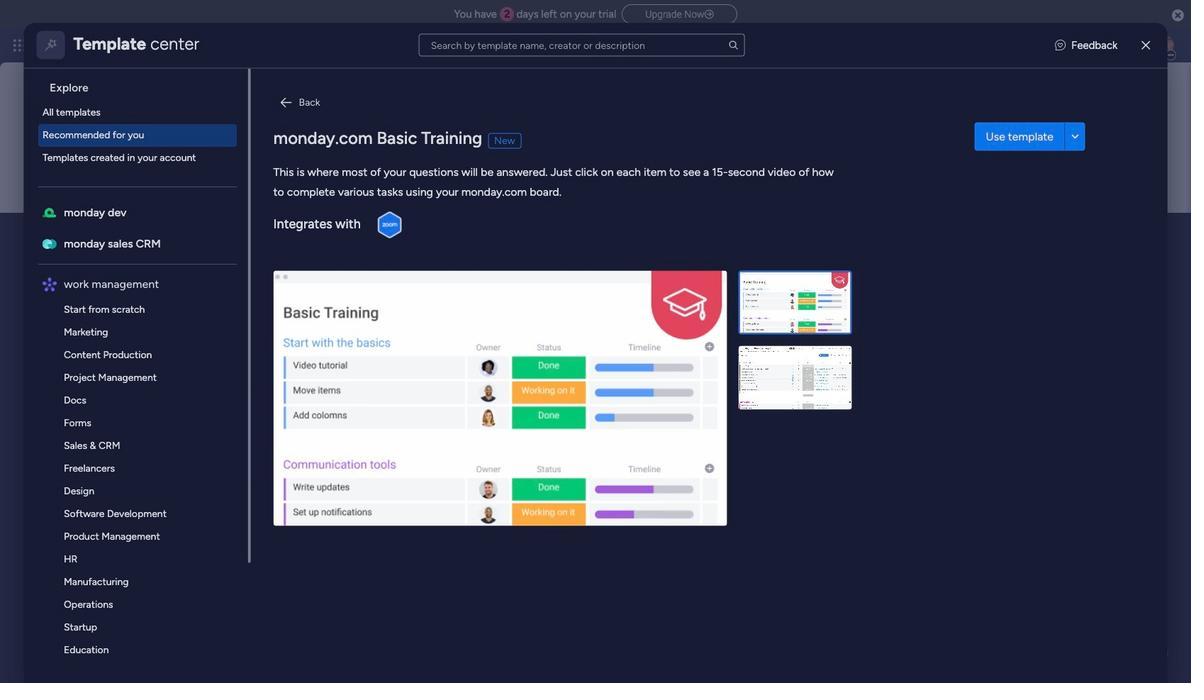 Task type: vqa. For each thing, say whether or not it's contained in the screenshot.
arrow down icon
no



Task type: locate. For each thing, give the bounding box(es) containing it.
heading
[[38, 68, 248, 101]]

close image
[[1142, 40, 1151, 50]]

dapulse close image
[[1172, 9, 1185, 23]]

None field
[[162, 219, 994, 249]]

select product image
[[13, 38, 27, 52]]

list box
[[30, 68, 251, 683]]

None search field
[[419, 34, 745, 56]]

dapulse rightstroke image
[[705, 9, 714, 20]]



Task type: describe. For each thing, give the bounding box(es) containing it.
v2 user feedback image
[[1056, 37, 1066, 53]]

Search by template name, creator or description search field
[[419, 34, 745, 56]]

james peterson image
[[1152, 34, 1175, 57]]

explore element
[[38, 101, 248, 169]]

search everything image
[[1068, 38, 1082, 52]]

help image
[[1099, 38, 1114, 52]]

work management templates element
[[38, 298, 248, 683]]

search image
[[728, 39, 740, 51]]



